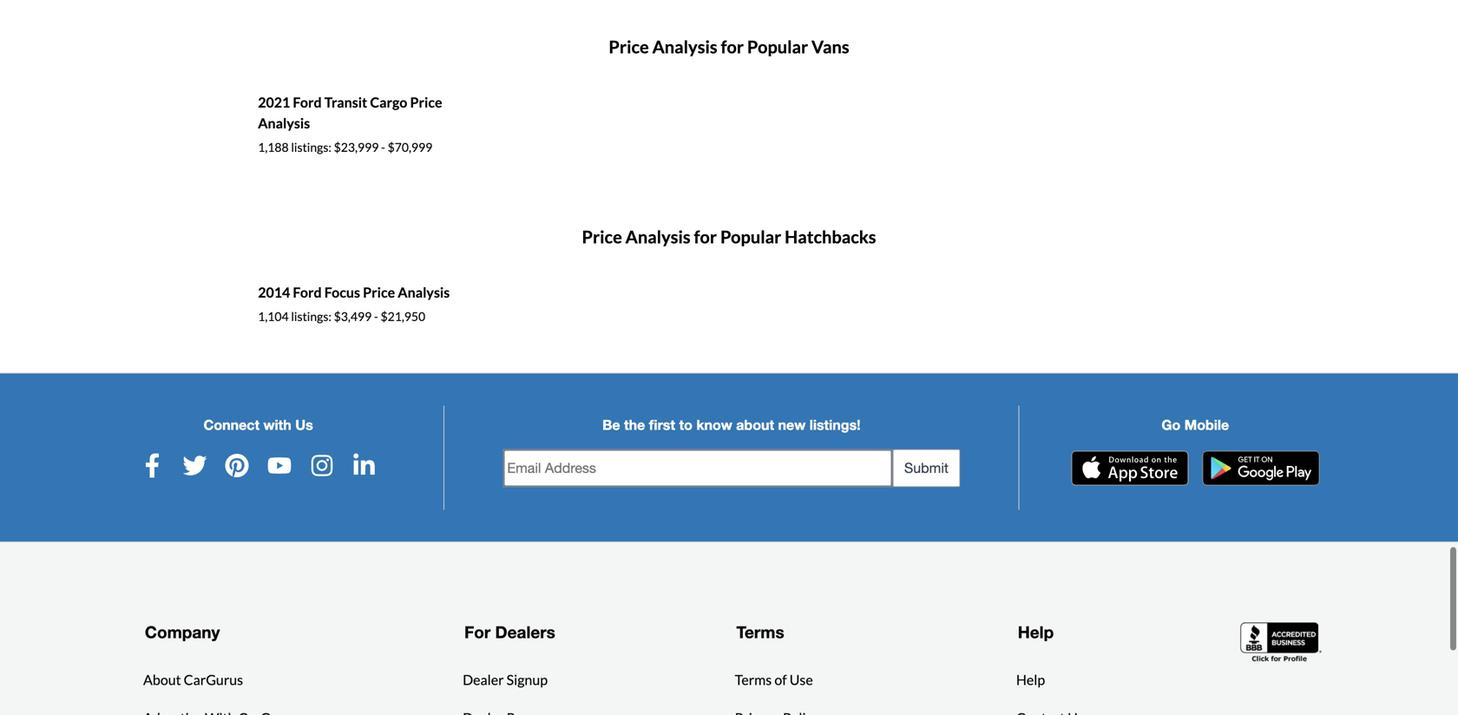 Task type: locate. For each thing, give the bounding box(es) containing it.
help link
[[1017, 670, 1046, 691]]

analysis up $21,950
[[398, 284, 450, 301]]

signup
[[507, 672, 548, 689]]

1 horizontal spatial -
[[381, 140, 385, 155]]

dealers
[[495, 623, 556, 642]]

ford inside the 2021 ford transit cargo price analysis 1,188 listings: $23,999 - $70,999
[[293, 94, 322, 111]]

0 vertical spatial analysis
[[258, 115, 310, 132]]

2021
[[258, 94, 290, 111]]

listings: right 1,104
[[291, 309, 332, 324]]

terms of use
[[735, 672, 813, 689]]

company
[[145, 623, 220, 642]]

1 vertical spatial price
[[363, 284, 395, 301]]

cargo
[[370, 94, 408, 111]]

ford for 2021
[[293, 94, 322, 111]]

1 vertical spatial listings:
[[291, 309, 332, 324]]

analysis
[[258, 115, 310, 132], [398, 284, 450, 301]]

go
[[1162, 417, 1181, 433]]

$23,999
[[334, 140, 379, 155]]

submit
[[905, 460, 949, 476]]

0 horizontal spatial analysis
[[258, 115, 310, 132]]

ford right 2014
[[293, 284, 322, 301]]

2021 ford transit cargo price analysis link
[[258, 94, 442, 132]]

2021 ford transit cargo price analysis 1,188 listings: $23,999 - $70,999
[[258, 94, 442, 155]]

connect with us
[[204, 417, 313, 433]]

terms
[[737, 623, 785, 642], [735, 672, 772, 689]]

1 vertical spatial terms
[[735, 672, 772, 689]]

0 vertical spatial -
[[381, 140, 385, 155]]

for dealers
[[465, 623, 556, 642]]

click for the bbb business review of this auto listing service in cambridge ma image
[[1241, 621, 1324, 665]]

for
[[465, 623, 491, 642]]

price
[[410, 94, 442, 111], [363, 284, 395, 301]]

first
[[649, 417, 676, 433]]

0 horizontal spatial price
[[363, 284, 395, 301]]

about cargurus link
[[143, 670, 243, 691]]

- right $23,999
[[381, 140, 385, 155]]

- right $3,499
[[374, 309, 378, 324]]

cargurus
[[184, 672, 243, 689]]

0 vertical spatial terms
[[737, 623, 785, 642]]

be
[[603, 417, 621, 433]]

with
[[264, 417, 292, 433]]

1 vertical spatial ford
[[293, 284, 322, 301]]

price right the cargo
[[410, 94, 442, 111]]

analysis down 2021
[[258, 115, 310, 132]]

- inside the 2014 ford focus price analysis 1,104 listings: $3,499 - $21,950
[[374, 309, 378, 324]]

0 vertical spatial ford
[[293, 94, 322, 111]]

help
[[1018, 623, 1054, 642], [1017, 672, 1046, 689]]

analysis inside the 2021 ford transit cargo price analysis 1,188 listings: $23,999 - $70,999
[[258, 115, 310, 132]]

mobile
[[1185, 417, 1230, 433]]

price up $21,950
[[363, 284, 395, 301]]

$21,950
[[381, 309, 426, 324]]

1 ford from the top
[[293, 94, 322, 111]]

about cargurus
[[143, 672, 243, 689]]

-
[[381, 140, 385, 155], [374, 309, 378, 324]]

connect
[[204, 417, 260, 433]]

0 vertical spatial listings:
[[291, 140, 332, 155]]

ford right 2021
[[293, 94, 322, 111]]

twitter image
[[183, 454, 207, 478]]

terms up terms of use
[[737, 623, 785, 642]]

facebook image
[[140, 454, 165, 478]]

2 listings: from the top
[[291, 309, 332, 324]]

listings: right '1,188'
[[291, 140, 332, 155]]

1 vertical spatial analysis
[[398, 284, 450, 301]]

2 ford from the top
[[293, 284, 322, 301]]

0 vertical spatial price
[[410, 94, 442, 111]]

ford for 2014
[[293, 284, 322, 301]]

2014
[[258, 284, 290, 301]]

1 vertical spatial -
[[374, 309, 378, 324]]

dealer
[[463, 672, 504, 689]]

1 horizontal spatial price
[[410, 94, 442, 111]]

ford inside the 2014 ford focus price analysis 1,104 listings: $3,499 - $21,950
[[293, 284, 322, 301]]

terms of use link
[[735, 670, 813, 691]]

1 listings: from the top
[[291, 140, 332, 155]]

get it on google play image
[[1203, 451, 1320, 486]]

2014 ford focus price analysis link
[[258, 284, 450, 301]]

ford
[[293, 94, 322, 111], [293, 284, 322, 301]]

0 horizontal spatial -
[[374, 309, 378, 324]]

terms left of
[[735, 672, 772, 689]]

1 horizontal spatial analysis
[[398, 284, 450, 301]]

dealer signup
[[463, 672, 548, 689]]

listings:
[[291, 140, 332, 155], [291, 309, 332, 324]]



Task type: vqa. For each thing, say whether or not it's contained in the screenshot.
the leftmost -
yes



Task type: describe. For each thing, give the bounding box(es) containing it.
instagram image
[[310, 454, 334, 478]]

transit
[[325, 94, 368, 111]]

about
[[737, 417, 775, 433]]

2014 ford focus price analysis tab list
[[249, 194, 1210, 363]]

Email Address email field
[[504, 450, 892, 487]]

youtube image
[[267, 454, 292, 478]]

price inside the 2021 ford transit cargo price analysis 1,188 listings: $23,999 - $70,999
[[410, 94, 442, 111]]

the
[[624, 417, 646, 433]]

dealer signup link
[[463, 670, 548, 691]]

listings: inside the 2021 ford transit cargo price analysis 1,188 listings: $23,999 - $70,999
[[291, 140, 332, 155]]

download on the app store image
[[1072, 451, 1189, 486]]

submit button
[[893, 449, 961, 487]]

use
[[790, 672, 813, 689]]

1,104
[[258, 309, 289, 324]]

2014 ford focus price analysis 1,104 listings: $3,499 - $21,950
[[258, 284, 450, 324]]

analysis inside the 2014 ford focus price analysis 1,104 listings: $3,499 - $21,950
[[398, 284, 450, 301]]

go mobile
[[1162, 417, 1230, 433]]

know
[[697, 417, 733, 433]]

- inside the 2021 ford transit cargo price analysis 1,188 listings: $23,999 - $70,999
[[381, 140, 385, 155]]

2021 ford transit cargo price analysis tab list
[[249, 4, 1210, 194]]

listings!
[[810, 417, 861, 433]]

1 vertical spatial help
[[1017, 672, 1046, 689]]

new
[[779, 417, 806, 433]]

pinterest image
[[225, 454, 249, 478]]

us
[[295, 417, 313, 433]]

focus
[[325, 284, 360, 301]]

listings: inside the 2014 ford focus price analysis 1,104 listings: $3,499 - $21,950
[[291, 309, 332, 324]]

of
[[775, 672, 787, 689]]

about
[[143, 672, 181, 689]]

$3,499
[[334, 309, 372, 324]]

linkedin image
[[352, 454, 377, 478]]

$70,999
[[388, 140, 433, 155]]

be the first to know about new listings!
[[603, 417, 861, 433]]

terms for terms
[[737, 623, 785, 642]]

terms for terms of use
[[735, 672, 772, 689]]

1,188
[[258, 140, 289, 155]]

price inside the 2014 ford focus price analysis 1,104 listings: $3,499 - $21,950
[[363, 284, 395, 301]]

to
[[680, 417, 693, 433]]

0 vertical spatial help
[[1018, 623, 1054, 642]]



